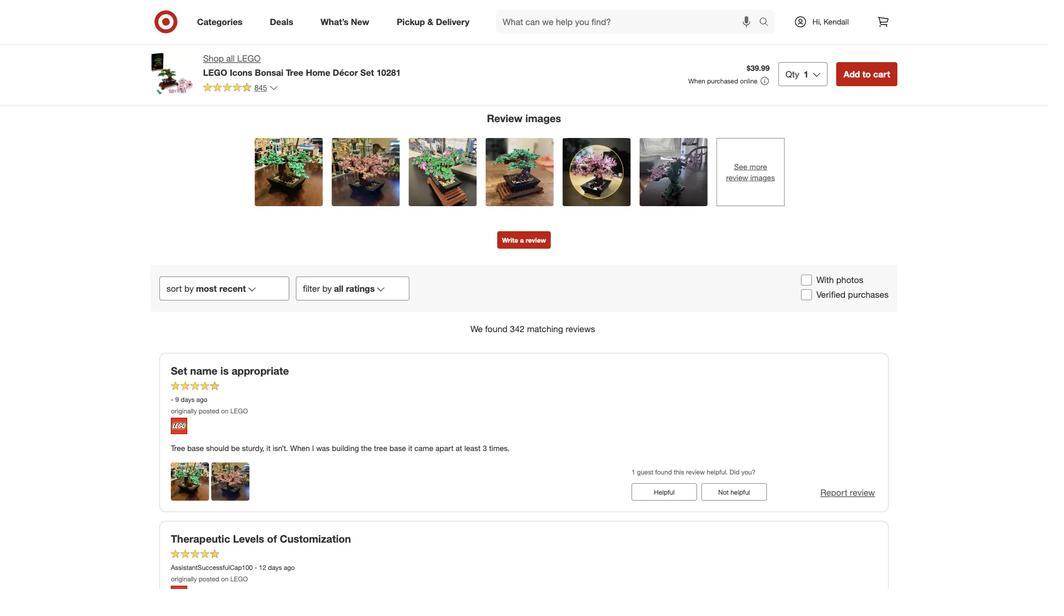 Task type: vqa. For each thing, say whether or not it's contained in the screenshot.
'Made'
no



Task type: locate. For each thing, give the bounding box(es) containing it.
review
[[487, 112, 523, 125]]

would
[[623, 7, 648, 17]]

least
[[464, 444, 481, 453]]

pickup & delivery
[[397, 16, 469, 27]]

with
[[816, 275, 834, 286]]

1 star
[[338, 17, 355, 26]]

% for 93
[[613, 7, 621, 17]]

ago right 9
[[196, 395, 207, 404]]

is
[[220, 364, 229, 377]]

- left 9
[[171, 395, 173, 404]]

1 horizontal spatial when
[[688, 77, 705, 85]]

isn't.
[[273, 444, 288, 453]]

set
[[360, 67, 374, 78], [171, 364, 187, 377]]

days right the 12
[[268, 564, 282, 572]]

0 vertical spatial originally
[[171, 407, 197, 415]]

by right sort
[[184, 283, 194, 294]]

posted down - 9 days ago
[[199, 407, 219, 415]]

0 vertical spatial -
[[171, 395, 173, 404]]

0 vertical spatial of
[[360, 67, 366, 76]]

1 horizontal spatial of
[[360, 67, 366, 76]]

1 horizontal spatial tree
[[286, 67, 303, 78]]

posted down assistantsuccessfulcap100
[[199, 575, 219, 583]]

1 horizontal spatial star
[[550, 19, 563, 28]]

1 left guest
[[632, 468, 635, 476]]

0 vertical spatial posted
[[199, 407, 219, 415]]

images right review
[[525, 112, 561, 125]]

9
[[175, 395, 179, 404]]

hi, kendall
[[813, 17, 849, 26]]

originally down - 9 days ago
[[171, 407, 197, 415]]

% down 1 %
[[508, 17, 515, 26]]

1 horizontal spatial set
[[360, 67, 374, 78]]

0 vertical spatial when
[[688, 77, 705, 85]]

845 down the bonsai at the left
[[254, 83, 267, 92]]

1 vertical spatial images
[[750, 173, 775, 182]]

0 horizontal spatial days
[[181, 395, 195, 404]]

days
[[181, 395, 195, 404], [268, 564, 282, 572]]

1 for 1 guest found this review helpful. did you?
[[632, 468, 635, 476]]

appropriate
[[232, 364, 289, 377]]

images down more at top
[[750, 173, 775, 182]]

1 horizontal spatial 845
[[535, 19, 548, 28]]

cart
[[873, 69, 890, 79]]

0 vertical spatial tree
[[286, 67, 303, 78]]

posted
[[199, 407, 219, 415], [199, 575, 219, 583]]

it left isn't.
[[266, 444, 271, 453]]

times.
[[489, 444, 509, 453]]

ago right the 12
[[284, 564, 295, 572]]

pickup
[[397, 16, 425, 27]]

came
[[414, 444, 433, 453]]

0 horizontal spatial -
[[171, 395, 173, 404]]

found
[[485, 324, 508, 335], [655, 468, 672, 476]]

we found 342 matching reviews
[[470, 324, 595, 335]]

when
[[688, 77, 705, 85], [290, 444, 310, 453]]

all
[[226, 53, 235, 64], [334, 283, 343, 294]]

0 horizontal spatial all
[[226, 53, 235, 64]]

found left this
[[655, 468, 672, 476]]

set right out at the left
[[360, 67, 374, 78]]

0 vertical spatial 845
[[535, 19, 548, 28]]

% left would
[[613, 7, 621, 17]]

1 horizontal spatial images
[[750, 173, 775, 182]]

lego up be
[[230, 407, 248, 415]]

0 vertical spatial found
[[485, 324, 508, 335]]

- 9 days ago
[[171, 395, 207, 404]]

1 vertical spatial originally posted on lego
[[171, 575, 248, 583]]

0 vertical spatial set
[[360, 67, 374, 78]]

1 right qty
[[804, 69, 808, 79]]

guest review image 2 of 12, zoom in image
[[332, 138, 400, 206]]

it left came
[[408, 444, 412, 453]]

1 originally posted on lego from the top
[[171, 407, 248, 415]]

days right 9
[[181, 395, 195, 404]]

on up should
[[221, 407, 228, 415]]

1 by from the left
[[184, 283, 194, 294]]

therapeutic levels of customization
[[171, 533, 351, 545]]

- left the 12
[[255, 564, 257, 572]]

1 vertical spatial of
[[267, 533, 277, 545]]

review right a
[[526, 236, 546, 244]]

base left should
[[187, 444, 204, 453]]

customization
[[280, 533, 351, 545]]

0 horizontal spatial set
[[171, 364, 187, 377]]

1 horizontal spatial it
[[408, 444, 412, 453]]

845 link
[[203, 82, 278, 95]]

1 horizontal spatial all
[[334, 283, 343, 294]]

2 by from the left
[[322, 283, 332, 294]]

2 on from the top
[[221, 575, 228, 583]]

add
[[843, 69, 860, 79]]

on
[[221, 407, 228, 415], [221, 575, 228, 583]]

base
[[187, 444, 204, 453], [389, 444, 406, 453]]

0 vertical spatial originally posted on lego
[[171, 407, 248, 415]]

sturdy,
[[242, 444, 264, 453]]

apart
[[435, 444, 454, 453]]

0 vertical spatial ratings
[[565, 19, 588, 28]]

845 right 2 %
[[535, 19, 548, 28]]

0 horizontal spatial star
[[344, 17, 355, 26]]

set left name
[[171, 364, 187, 377]]

of
[[360, 67, 366, 76], [267, 533, 277, 545]]

guest
[[637, 468, 653, 476]]

lego up icons
[[237, 53, 261, 64]]

1 vertical spatial when
[[290, 444, 310, 453]]

1 vertical spatial ratings
[[346, 283, 375, 294]]

1 horizontal spatial -
[[255, 564, 257, 572]]

shop
[[203, 53, 224, 64]]

images inside see more review images
[[750, 173, 775, 182]]

home
[[306, 67, 330, 78]]

1 left new
[[338, 17, 342, 26]]

1 horizontal spatial base
[[389, 444, 406, 453]]

845 for 845 star ratings
[[535, 19, 548, 28]]

most
[[196, 283, 217, 294]]

report
[[820, 488, 847, 498]]

What can we help you find? suggestions appear below search field
[[496, 10, 762, 34]]

0 horizontal spatial base
[[187, 444, 204, 453]]

of right levels
[[267, 533, 277, 545]]

see more review images
[[726, 162, 775, 182]]

1 vertical spatial posted
[[199, 575, 219, 583]]

1 up 2
[[505, 7, 508, 15]]

% for 1
[[508, 7, 515, 15]]

found right we
[[485, 324, 508, 335]]

online
[[740, 77, 758, 85]]

originally posted on lego down assistantsuccessfulcap100
[[171, 575, 248, 583]]

0 horizontal spatial it
[[266, 444, 271, 453]]

2 originally posted on lego from the top
[[171, 575, 248, 583]]

this
[[674, 468, 684, 476]]

report review
[[820, 488, 875, 498]]

12
[[259, 564, 266, 572]]

helpful.
[[707, 468, 728, 476]]

it
[[266, 444, 271, 453], [408, 444, 412, 453]]

originally posted on lego down - 9 days ago
[[171, 407, 248, 415]]

with photos
[[816, 275, 863, 286]]

1 vertical spatial -
[[255, 564, 257, 572]]

0 horizontal spatial tree
[[171, 444, 185, 453]]

review down see
[[726, 173, 748, 182]]

all right the shop
[[226, 53, 235, 64]]

by for filter by
[[322, 283, 332, 294]]

by right filter
[[322, 283, 332, 294]]

set inside shop all lego lego icons bonsai tree home décor set 10281
[[360, 67, 374, 78]]

search button
[[754, 10, 780, 36]]

0 vertical spatial all
[[226, 53, 235, 64]]

what's new
[[321, 16, 369, 27]]

when left i
[[290, 444, 310, 453]]

images
[[525, 112, 561, 125], [750, 173, 775, 182]]

Verified purchases checkbox
[[801, 290, 812, 300]]

add to cart button
[[836, 62, 897, 86]]

$39.99
[[747, 63, 770, 73]]

2 originally from the top
[[171, 575, 197, 583]]

all right filter
[[334, 283, 343, 294]]

0 vertical spatial on
[[221, 407, 228, 415]]

deals link
[[260, 10, 307, 34]]

of left 5 on the left top of the page
[[360, 67, 366, 76]]

0 horizontal spatial by
[[184, 283, 194, 294]]

With photos checkbox
[[801, 275, 812, 286]]

tree left home
[[286, 67, 303, 78]]

1 horizontal spatial by
[[322, 283, 332, 294]]

tree
[[374, 444, 387, 453]]

filter by all ratings
[[303, 283, 375, 294]]

name
[[190, 364, 218, 377]]

review
[[726, 173, 748, 182], [526, 236, 546, 244], [686, 468, 705, 476], [850, 488, 875, 498]]

1 horizontal spatial found
[[655, 468, 672, 476]]

1 vertical spatial days
[[268, 564, 282, 572]]

helpful
[[731, 488, 750, 496]]

when left purchased
[[688, 77, 705, 85]]

shop all lego lego icons bonsai tree home décor set 10281
[[203, 53, 401, 78]]

originally posted on lego
[[171, 407, 248, 415], [171, 575, 248, 583]]

% up 2 %
[[508, 7, 515, 15]]

sort
[[166, 283, 182, 294]]

1 for 1 star
[[338, 17, 342, 26]]

0 horizontal spatial of
[[267, 533, 277, 545]]

0 vertical spatial days
[[181, 395, 195, 404]]

0 horizontal spatial ago
[[196, 395, 207, 404]]

0 horizontal spatial found
[[485, 324, 508, 335]]

0 vertical spatial images
[[525, 112, 561, 125]]

1 vertical spatial ago
[[284, 564, 295, 572]]

845
[[535, 19, 548, 28], [254, 83, 267, 92]]

review right this
[[686, 468, 705, 476]]

1 vertical spatial on
[[221, 575, 228, 583]]

by for sort by
[[184, 283, 194, 294]]

base right tree
[[389, 444, 406, 453]]

review right report
[[850, 488, 875, 498]]

all inside shop all lego lego icons bonsai tree home décor set 10281
[[226, 53, 235, 64]]

tree up the guest review image 1 of 2, zoom in
[[171, 444, 185, 453]]

1 it from the left
[[266, 444, 271, 453]]

to
[[862, 69, 871, 79]]

0 horizontal spatial 845
[[254, 83, 267, 92]]

1 horizontal spatial ratings
[[565, 19, 588, 28]]

10281
[[376, 67, 401, 78]]

bonsai
[[255, 67, 283, 78]]

1 vertical spatial 845
[[254, 83, 267, 92]]

you?
[[741, 468, 756, 476]]

1 vertical spatial originally
[[171, 575, 197, 583]]

originally down assistantsuccessfulcap100
[[171, 575, 197, 583]]

1 on from the top
[[221, 407, 228, 415]]

more
[[750, 162, 767, 172]]

on down the assistantsuccessfulcap100 - 12 days ago
[[221, 575, 228, 583]]



Task type: describe. For each thing, give the bounding box(es) containing it.
delivery
[[436, 16, 469, 27]]

purchased
[[707, 77, 738, 85]]

0 horizontal spatial images
[[525, 112, 561, 125]]

1 vertical spatial found
[[655, 468, 672, 476]]

we
[[470, 324, 483, 335]]

should
[[206, 444, 229, 453]]

review inside see more review images
[[726, 173, 748, 182]]

guest review image 1 of 12, zoom in image
[[255, 138, 323, 206]]

out
[[347, 67, 358, 76]]

recommend
[[651, 7, 701, 17]]

a
[[520, 236, 524, 244]]

therapeutic
[[171, 533, 230, 545]]

1 posted from the top
[[199, 407, 219, 415]]

lego down the assistantsuccessfulcap100 - 12 days ago
[[230, 575, 248, 583]]

2 base from the left
[[389, 444, 406, 453]]

not helpful
[[718, 488, 750, 496]]

qty 1
[[785, 69, 808, 79]]

icons
[[230, 67, 252, 78]]

star for 1
[[344, 17, 355, 26]]

1 originally from the top
[[171, 407, 197, 415]]

kendall
[[824, 17, 849, 26]]

5
[[369, 67, 373, 76]]

hi,
[[813, 17, 821, 26]]

write
[[502, 236, 518, 244]]

filter
[[303, 283, 320, 294]]

verified purchases
[[816, 290, 889, 300]]

verified
[[816, 290, 846, 300]]

was
[[316, 444, 330, 453]]

guest review image 5 of 12, zoom in image
[[562, 138, 631, 206]]

when purchased online
[[688, 77, 758, 85]]

tree base should be sturdy, it isn't. when i was building the tree base it came apart at least 3 times.
[[171, 444, 509, 453]]

0 vertical spatial ago
[[196, 395, 207, 404]]

i
[[312, 444, 314, 453]]

1 vertical spatial tree
[[171, 444, 185, 453]]

report review button
[[820, 487, 875, 499]]

assistantsuccessfulcap100 - 12 days ago
[[171, 564, 295, 572]]

categories link
[[188, 10, 256, 34]]

did
[[730, 468, 740, 476]]

levels
[[233, 533, 264, 545]]

pickup & delivery link
[[387, 10, 483, 34]]

845 for 845
[[254, 83, 267, 92]]

3
[[483, 444, 487, 453]]

out of 5
[[347, 67, 373, 76]]

purchases
[[848, 290, 889, 300]]

93 % would recommend
[[603, 7, 701, 17]]

1 horizontal spatial days
[[268, 564, 282, 572]]

star for 845
[[550, 19, 563, 28]]

0 horizontal spatial ratings
[[346, 283, 375, 294]]

2 it from the left
[[408, 444, 412, 453]]

reviews
[[566, 324, 595, 335]]

what's new link
[[311, 10, 383, 34]]

the
[[361, 444, 372, 453]]

write a review button
[[497, 232, 551, 249]]

sort by most recent
[[166, 283, 246, 294]]

search
[[754, 18, 780, 28]]

assistantsuccessfulcap100
[[171, 564, 253, 572]]

guest review image 2 of 2, zoom in image
[[211, 463, 249, 501]]

be
[[231, 444, 240, 453]]

not
[[718, 488, 729, 496]]

845 star ratings
[[535, 19, 588, 28]]

add to cart
[[843, 69, 890, 79]]

image of lego icons bonsai tree home décor set 10281 image
[[151, 52, 194, 96]]

not helpful button
[[701, 484, 767, 501]]

2
[[505, 17, 508, 26]]

guest review image 4 of 12, zoom in image
[[486, 138, 554, 206]]

2 posted from the top
[[199, 575, 219, 583]]

&
[[427, 16, 433, 27]]

1 base from the left
[[187, 444, 204, 453]]

helpful
[[654, 488, 675, 496]]

review images
[[487, 112, 561, 125]]

1 vertical spatial all
[[334, 283, 343, 294]]

1 for 1 %
[[505, 7, 508, 15]]

tree inside shop all lego lego icons bonsai tree home décor set 10281
[[286, 67, 303, 78]]

1 horizontal spatial ago
[[284, 564, 295, 572]]

photos
[[836, 275, 863, 286]]

1 guest found this review helpful. did you?
[[632, 468, 756, 476]]

matching
[[527, 324, 563, 335]]

see more review images button
[[716, 138, 785, 206]]

décor
[[333, 67, 358, 78]]

guest review image 6 of 12, zoom in image
[[639, 138, 708, 206]]

at
[[456, 444, 462, 453]]

% for 2
[[508, 17, 515, 26]]

1 %
[[505, 7, 515, 15]]

guest review image 3 of 12, zoom in image
[[409, 138, 477, 206]]

categories
[[197, 16, 242, 27]]

1 vertical spatial set
[[171, 364, 187, 377]]

write a review
[[502, 236, 546, 244]]

93
[[603, 7, 613, 17]]

new
[[351, 16, 369, 27]]

guest review image 1 of 2, zoom in image
[[171, 463, 209, 501]]

recent
[[219, 283, 246, 294]]

building
[[332, 444, 359, 453]]

qty
[[785, 69, 799, 79]]

deals
[[270, 16, 293, 27]]

set name is appropriate
[[171, 364, 289, 377]]

lego down the shop
[[203, 67, 227, 78]]

0 horizontal spatial when
[[290, 444, 310, 453]]

2 %
[[505, 17, 515, 26]]



